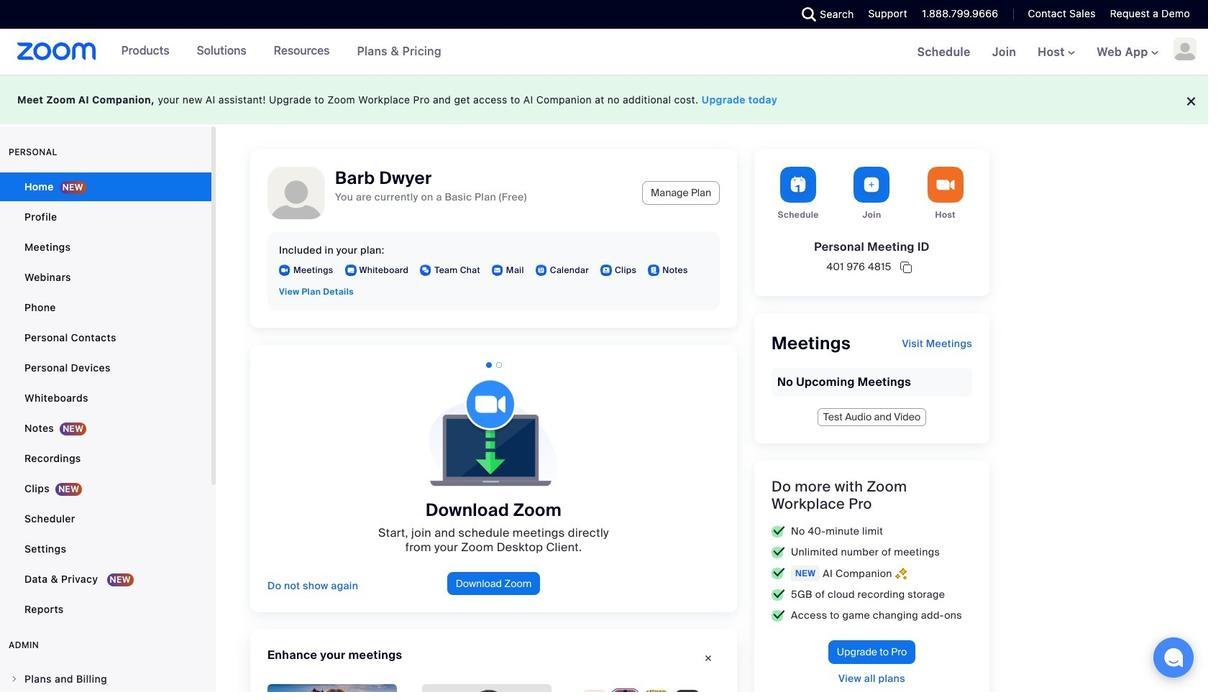 Task type: locate. For each thing, give the bounding box(es) containing it.
0 vertical spatial check box image
[[772, 526, 785, 538]]

join image
[[854, 167, 890, 203]]

banner
[[0, 29, 1208, 76]]

profile.zoom_team_chat image
[[420, 265, 432, 276]]

check box image
[[772, 526, 785, 538], [772, 589, 785, 601]]

footer
[[0, 75, 1208, 124]]

profile.zoom_mail image
[[492, 265, 503, 276]]

download zoom image
[[418, 380, 570, 488]]

2 check box image from the top
[[772, 568, 785, 580]]

2 vertical spatial check box image
[[772, 610, 785, 622]]

profile.zoom_clips image
[[600, 265, 612, 276]]

product information navigation
[[96, 29, 452, 75]]

0 vertical spatial check box image
[[772, 547, 785, 558]]

check box image
[[772, 547, 785, 558], [772, 568, 785, 580], [772, 610, 785, 622]]

1 vertical spatial check box image
[[772, 568, 785, 580]]

personal menu menu
[[0, 173, 211, 626]]

2 check box image from the top
[[772, 589, 785, 601]]

profile.zoom_calendar image
[[536, 265, 547, 276]]

schedule image
[[780, 167, 816, 203]]

right image
[[10, 675, 19, 684]]

1 vertical spatial check box image
[[772, 589, 785, 601]]

1 check box image from the top
[[772, 526, 785, 538]]

zoom logo image
[[17, 42, 96, 60]]

menu item
[[0, 666, 211, 692]]



Task type: describe. For each thing, give the bounding box(es) containing it.
host image
[[927, 167, 963, 203]]

advanced feature image
[[895, 568, 907, 580]]

3 check box image from the top
[[772, 610, 785, 622]]

1 check box image from the top
[[772, 547, 785, 558]]

open chat image
[[1163, 648, 1184, 668]]

profile.zoom_notes image
[[648, 265, 660, 276]]

profile picture image
[[1174, 37, 1197, 60]]

avatar image
[[268, 168, 324, 224]]

profile.zoom_whiteboard image
[[345, 265, 356, 276]]

meetings navigation
[[907, 29, 1208, 76]]

profile.zoom_meetings image
[[279, 265, 291, 276]]



Task type: vqa. For each thing, say whether or not it's contained in the screenshot.
the Add to Google Calendar image
no



